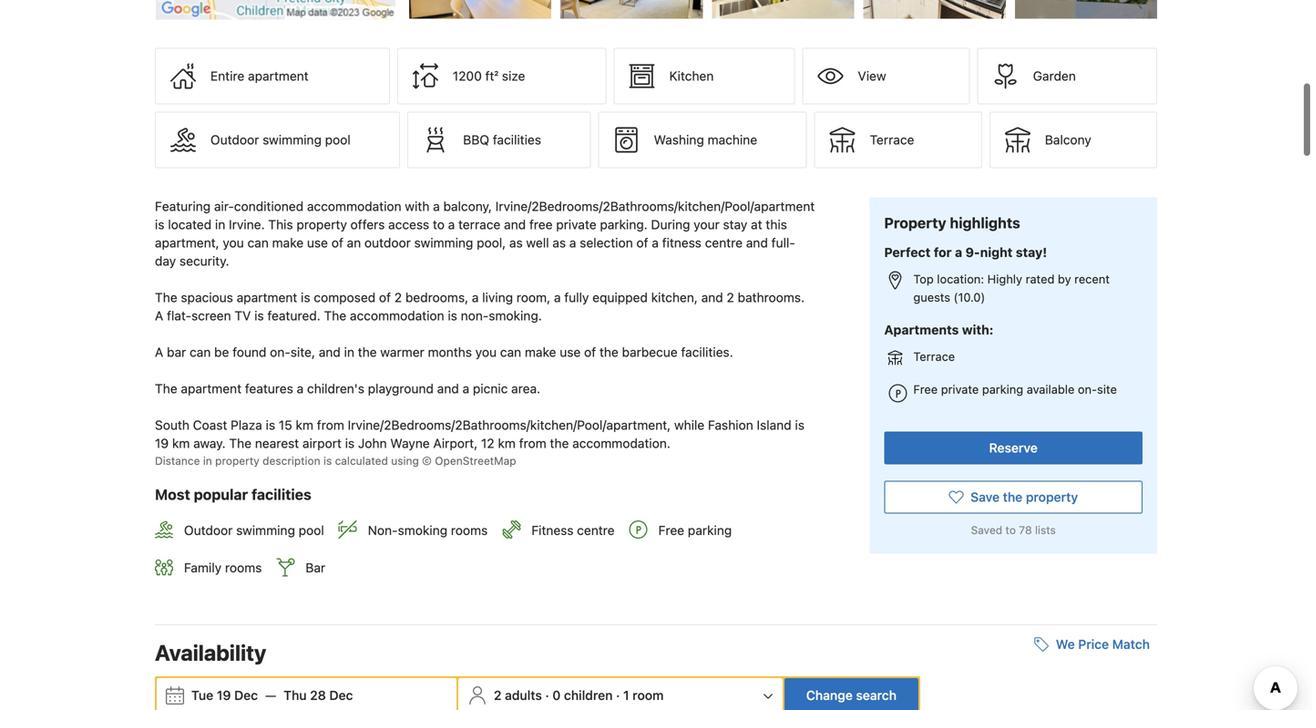 Task type: describe. For each thing, give the bounding box(es) containing it.
outdoor
[[365, 235, 411, 250]]

and down at on the right top of the page
[[746, 235, 768, 250]]

0 vertical spatial make
[[272, 235, 304, 250]]

and right site,
[[319, 345, 341, 360]]

0 horizontal spatial can
[[190, 345, 211, 360]]

1 vertical spatial apartment
[[237, 290, 297, 305]]

the up south
[[155, 381, 177, 396]]

kitchen
[[670, 68, 714, 83]]

bar
[[167, 345, 186, 360]]

featured.
[[268, 308, 321, 323]]

save the property
[[971, 490, 1079, 505]]

area.
[[512, 381, 541, 396]]

parking.
[[600, 217, 648, 232]]

using
[[391, 454, 419, 467]]

9-
[[966, 245, 981, 260]]

2 vertical spatial in
[[203, 454, 212, 467]]

your
[[694, 217, 720, 232]]

property highlights
[[885, 214, 1021, 232]]

outdoor swimming pool inside button
[[211, 132, 351, 147]]

availability
[[155, 640, 266, 666]]

by
[[1058, 272, 1072, 286]]

this
[[766, 217, 788, 232]]

2 horizontal spatial 2
[[727, 290, 735, 305]]

non-
[[461, 308, 489, 323]]

2 a from the top
[[155, 345, 163, 360]]

1 horizontal spatial to
[[1006, 524, 1016, 537]]

fashion
[[708, 417, 754, 433]]

saved
[[972, 524, 1003, 537]]

is down airport at the bottom of the page
[[324, 454, 332, 467]]

the left warmer at the left of page
[[358, 345, 377, 360]]

located
[[168, 217, 212, 232]]

free for free private parking available on-site
[[914, 383, 938, 396]]

and left free
[[504, 217, 526, 232]]

2 adults · 0 children · 1 room button
[[460, 678, 781, 710]]

security.
[[180, 253, 229, 268]]

2 vertical spatial swimming
[[236, 523, 295, 538]]

a left fully
[[554, 290, 561, 305]]

a down balcony,
[[448, 217, 455, 232]]

1 vertical spatial use
[[560, 345, 581, 360]]

1200
[[453, 68, 482, 83]]

the down irvine/2bedrooms/2bathrooms/kitchen/pool/apartment, in the bottom of the page
[[550, 436, 569, 451]]

balcony,
[[444, 199, 492, 214]]

swimming inside button
[[263, 132, 322, 147]]

featuring air-conditioned accommodation with a balcony, irvine/2bedrooms/2bathrooms/kitchen/pool/apartment is located in irvine. this property offers access to a terrace and free private parking. during your stay at this apartment, you can make use of an outdoor swimming pool, as well as a selection of a fitness centre and full- day security. the spacious apartment is composed of 2 bedrooms, a living room, a fully equipped kitchen, and 2 bathrooms. a flat-screen tv is featured. the accommodation is non-smoking. a bar can be found on-site, and in the warmer months you can make use of the barbecue facilities. the apartment features a children's playground and a picnic area. south coast plaza is 15 km from irvine/2bedrooms/2bathrooms/kitchen/pool/apartment, while fashion island is 19 km away. the nearest airport is john wayne airport, 12 km from the accommodation. distance in property description is calculated using © openstreetmap
[[155, 199, 819, 467]]

room
[[633, 688, 664, 703]]

day
[[155, 253, 176, 268]]

fitness
[[532, 523, 574, 538]]

1 horizontal spatial can
[[248, 235, 269, 250]]

apartment,
[[155, 235, 219, 250]]

0 horizontal spatial rooms
[[225, 560, 262, 575]]

thu 28 dec button
[[276, 679, 361, 710]]

private inside featuring air-conditioned accommodation with a balcony, irvine/2bedrooms/2bathrooms/kitchen/pool/apartment is located in irvine. this property offers access to a terrace and free private parking. during your stay at this apartment, you can make use of an outdoor swimming pool, as well as a selection of a fitness centre and full- day security. the spacious apartment is composed of 2 bedrooms, a living room, a fully equipped kitchen, and 2 bathrooms. a flat-screen tv is featured. the accommodation is non-smoking. a bar can be found on-site, and in the warmer months you can make use of the barbecue facilities. the apartment features a children's playground and a picnic area. south coast plaza is 15 km from irvine/2bedrooms/2bathrooms/kitchen/pool/apartment, while fashion island is 19 km away. the nearest airport is john wayne airport, 12 km from the accommodation. distance in property description is calculated using © openstreetmap
[[556, 217, 597, 232]]

recent
[[1075, 272, 1110, 286]]

family
[[184, 560, 222, 575]]

thu
[[284, 688, 307, 703]]

with:
[[963, 322, 994, 337]]

entire apartment
[[211, 68, 309, 83]]

wayne
[[391, 436, 430, 451]]

garden button
[[978, 48, 1158, 104]]

saved to 78 lists
[[972, 524, 1056, 537]]

1 vertical spatial private
[[942, 383, 979, 396]]

1 vertical spatial property
[[215, 454, 260, 467]]

a down during on the top
[[652, 235, 659, 250]]

away.
[[193, 436, 226, 451]]

is left non- at the top of the page
[[448, 308, 458, 323]]

nearest
[[255, 436, 299, 451]]

2 vertical spatial apartment
[[181, 381, 242, 396]]

free parking
[[659, 523, 732, 538]]

tue 19 dec — thu 28 dec
[[191, 688, 353, 703]]

well
[[526, 235, 549, 250]]

a up non- at the top of the page
[[472, 290, 479, 305]]

washing
[[654, 132, 705, 147]]

the down plaza
[[229, 436, 252, 451]]

bathrooms.
[[738, 290, 805, 305]]

free for free parking
[[659, 523, 685, 538]]

a left selection
[[570, 235, 577, 250]]

to inside featuring air-conditioned accommodation with a balcony, irvine/2bedrooms/2bathrooms/kitchen/pool/apartment is located in irvine. this property offers access to a terrace and free private parking. during your stay at this apartment, you can make use of an outdoor swimming pool, as well as a selection of a fitness centre and full- day security. the spacious apartment is composed of 2 bedrooms, a living room, a fully equipped kitchen, and 2 bathrooms. a flat-screen tv is featured. the accommodation is non-smoking. a bar can be found on-site, and in the warmer months you can make use of the barbecue facilities. the apartment features a children's playground and a picnic area. south coast plaza is 15 km from irvine/2bedrooms/2bathrooms/kitchen/pool/apartment, while fashion island is 19 km away. the nearest airport is john wayne airport, 12 km from the accommodation. distance in property description is calculated using © openstreetmap
[[433, 217, 445, 232]]

this
[[268, 217, 293, 232]]

bedrooms,
[[406, 290, 469, 305]]

the up the flat-
[[155, 290, 177, 305]]

reserve
[[990, 441, 1038, 456]]

is up featured.
[[301, 290, 311, 305]]

1 a from the top
[[155, 308, 163, 323]]

0 horizontal spatial 2
[[395, 290, 402, 305]]

0 vertical spatial rooms
[[451, 523, 488, 538]]

garden
[[1034, 68, 1077, 83]]

airport
[[303, 436, 342, 451]]

and right kitchen,
[[702, 290, 724, 305]]

john
[[358, 436, 387, 451]]

ft²
[[486, 68, 499, 83]]

1 dec from the left
[[234, 688, 258, 703]]

2 · from the left
[[616, 688, 620, 703]]

highlights
[[950, 214, 1021, 232]]

distance
[[155, 454, 200, 467]]

fitness
[[662, 235, 702, 250]]

featuring
[[155, 199, 211, 214]]

outdoor swimming pool button
[[155, 112, 400, 168]]

features
[[245, 381, 293, 396]]

1 vertical spatial outdoor swimming pool
[[184, 523, 324, 538]]

washing machine button
[[599, 112, 807, 168]]

living
[[482, 290, 513, 305]]

room,
[[517, 290, 551, 305]]

1 vertical spatial facilities
[[252, 486, 312, 503]]

location:
[[937, 272, 985, 286]]

tue
[[191, 688, 214, 703]]

0 vertical spatial parking
[[983, 383, 1024, 396]]

change
[[807, 688, 853, 703]]

0 vertical spatial in
[[215, 217, 225, 232]]

match
[[1113, 637, 1151, 652]]

save the property button
[[885, 481, 1143, 514]]

island
[[757, 417, 792, 433]]

months
[[428, 345, 472, 360]]

stay
[[723, 217, 748, 232]]

1 vertical spatial terrace
[[914, 350, 956, 363]]

airport,
[[433, 436, 478, 451]]

1 vertical spatial you
[[476, 345, 497, 360]]

during
[[651, 217, 691, 232]]

terrace inside button
[[870, 132, 915, 147]]

openstreetmap
[[435, 454, 517, 467]]

0 vertical spatial from
[[317, 417, 344, 433]]

2 horizontal spatial in
[[344, 345, 355, 360]]

most popular facilities
[[155, 486, 312, 503]]

most
[[155, 486, 190, 503]]

0
[[553, 688, 561, 703]]

kitchen,
[[652, 290, 698, 305]]

perfect for a 9-night stay!
[[885, 245, 1048, 260]]

free private parking available on-site
[[914, 383, 1118, 396]]

1 vertical spatial from
[[519, 436, 547, 451]]

is up calculated on the left bottom of page
[[345, 436, 355, 451]]

size
[[502, 68, 525, 83]]

0 horizontal spatial km
[[172, 436, 190, 451]]

save
[[971, 490, 1000, 505]]

15
[[279, 417, 292, 433]]

apartments with:
[[885, 322, 994, 337]]

children's
[[307, 381, 365, 396]]

perfect
[[885, 245, 931, 260]]

1 vertical spatial accommodation
[[350, 308, 445, 323]]

0 vertical spatial you
[[223, 235, 244, 250]]

tue 19 dec button
[[184, 679, 265, 710]]

0 vertical spatial accommodation
[[307, 199, 402, 214]]



Task type: locate. For each thing, give the bounding box(es) containing it.
2 left the bathrooms.
[[727, 290, 735, 305]]

0 vertical spatial pool
[[325, 132, 351, 147]]

in up the children's on the left bottom
[[344, 345, 355, 360]]

0 horizontal spatial free
[[659, 523, 685, 538]]

accommodation up offers
[[307, 199, 402, 214]]

1 vertical spatial in
[[344, 345, 355, 360]]

0 horizontal spatial private
[[556, 217, 597, 232]]

to right "access"
[[433, 217, 445, 232]]

non-
[[368, 523, 398, 538]]

2
[[395, 290, 402, 305], [727, 290, 735, 305], [494, 688, 502, 703]]

0 horizontal spatial ·
[[546, 688, 549, 703]]

terrace down view button
[[870, 132, 915, 147]]

1 horizontal spatial in
[[215, 217, 225, 232]]

1 vertical spatial swimming
[[414, 235, 473, 250]]

centre down stay
[[705, 235, 743, 250]]

2 left bedrooms,
[[395, 290, 402, 305]]

and
[[504, 217, 526, 232], [746, 235, 768, 250], [702, 290, 724, 305], [319, 345, 341, 360], [437, 381, 459, 396]]

site,
[[291, 345, 315, 360]]

1 horizontal spatial dec
[[330, 688, 353, 703]]

2 dec from the left
[[330, 688, 353, 703]]

0 horizontal spatial centre
[[577, 523, 615, 538]]

1 vertical spatial pool
[[299, 523, 324, 538]]

washing machine
[[654, 132, 758, 147]]

bbq facilities
[[463, 132, 542, 147]]

a left 9- at the right of the page
[[955, 245, 963, 260]]

0 horizontal spatial dec
[[234, 688, 258, 703]]

pool inside outdoor swimming pool button
[[325, 132, 351, 147]]

of left an
[[332, 235, 344, 250]]

1 horizontal spatial 19
[[217, 688, 231, 703]]

apartment right entire
[[248, 68, 309, 83]]

make down the this
[[272, 235, 304, 250]]

apartment
[[248, 68, 309, 83], [237, 290, 297, 305], [181, 381, 242, 396]]

rooms
[[451, 523, 488, 538], [225, 560, 262, 575]]

19 down south
[[155, 436, 169, 451]]

an
[[347, 235, 361, 250]]

1 vertical spatial rooms
[[225, 560, 262, 575]]

km right 15
[[296, 417, 314, 433]]

non-smoking rooms
[[368, 523, 488, 538]]

a
[[433, 199, 440, 214], [448, 217, 455, 232], [570, 235, 577, 250], [652, 235, 659, 250], [955, 245, 963, 260], [472, 290, 479, 305], [554, 290, 561, 305], [297, 381, 304, 396], [463, 381, 470, 396]]

use down fully
[[560, 345, 581, 360]]

is right tv
[[255, 308, 264, 323]]

1 vertical spatial free
[[659, 523, 685, 538]]

0 vertical spatial facilities
[[493, 132, 542, 147]]

fitness centre
[[532, 523, 615, 538]]

2 horizontal spatial can
[[500, 345, 522, 360]]

of down parking.
[[637, 235, 649, 250]]

to
[[433, 217, 445, 232], [1006, 524, 1016, 537]]

2 horizontal spatial property
[[1026, 490, 1079, 505]]

1 horizontal spatial private
[[942, 383, 979, 396]]

1 vertical spatial parking
[[688, 523, 732, 538]]

of
[[332, 235, 344, 250], [637, 235, 649, 250], [379, 290, 391, 305], [584, 345, 596, 360]]

outdoor swimming pool
[[211, 132, 351, 147], [184, 523, 324, 538]]

tv
[[235, 308, 251, 323]]

balcony button
[[990, 112, 1158, 168]]

make up area.
[[525, 345, 557, 360]]

0 horizontal spatial as
[[510, 235, 523, 250]]

0 vertical spatial property
[[297, 217, 347, 232]]

on- inside featuring air-conditioned accommodation with a balcony, irvine/2bedrooms/2bathrooms/kitchen/pool/apartment is located in irvine. this property offers access to a terrace and free private parking. during your stay at this apartment, you can make use of an outdoor swimming pool, as well as a selection of a fitness centre and full- day security. the spacious apartment is composed of 2 bedrooms, a living room, a fully equipped kitchen, and 2 bathrooms. a flat-screen tv is featured. the accommodation is non-smoking. a bar can be found on-site, and in the warmer months you can make use of the barbecue facilities. the apartment features a children's playground and a picnic area. south coast plaza is 15 km from irvine/2bedrooms/2bathrooms/kitchen/pool/apartment, while fashion island is 19 km away. the nearest airport is john wayne airport, 12 km from the accommodation. distance in property description is calculated using © openstreetmap
[[270, 345, 291, 360]]

in down 'air-'
[[215, 217, 225, 232]]

0 vertical spatial apartment
[[248, 68, 309, 83]]

0 vertical spatial 19
[[155, 436, 169, 451]]

swimming down most popular facilities
[[236, 523, 295, 538]]

rooms right family
[[225, 560, 262, 575]]

1 horizontal spatial ·
[[616, 688, 620, 703]]

0 vertical spatial use
[[307, 235, 328, 250]]

swimming down "access"
[[414, 235, 473, 250]]

use
[[307, 235, 328, 250], [560, 345, 581, 360]]

from down irvine/2bedrooms/2bathrooms/kitchen/pool/apartment, in the bottom of the page
[[519, 436, 547, 451]]

1 horizontal spatial rooms
[[451, 523, 488, 538]]

1 horizontal spatial property
[[297, 217, 347, 232]]

outdoor
[[211, 132, 259, 147], [184, 523, 233, 538]]

19
[[155, 436, 169, 451], [217, 688, 231, 703]]

bbq
[[463, 132, 490, 147]]

1200 ft² size button
[[397, 48, 607, 104]]

0 horizontal spatial in
[[203, 454, 212, 467]]

1 vertical spatial outdoor
[[184, 523, 233, 538]]

top
[[914, 272, 934, 286]]

smoking
[[398, 523, 448, 538]]

0 vertical spatial swimming
[[263, 132, 322, 147]]

1 vertical spatial 19
[[217, 688, 231, 703]]

0 vertical spatial centre
[[705, 235, 743, 250]]

2 left adults
[[494, 688, 502, 703]]

machine
[[708, 132, 758, 147]]

1 vertical spatial centre
[[577, 523, 615, 538]]

0 horizontal spatial use
[[307, 235, 328, 250]]

0 vertical spatial private
[[556, 217, 597, 232]]

0 horizontal spatial you
[[223, 235, 244, 250]]

0 horizontal spatial property
[[215, 454, 260, 467]]

can left be
[[190, 345, 211, 360]]

1 horizontal spatial pool
[[325, 132, 351, 147]]

change search button
[[785, 678, 919, 710]]

2 horizontal spatial km
[[498, 436, 516, 451]]

a left picnic
[[463, 381, 470, 396]]

the down composed
[[324, 308, 347, 323]]

dec right 28
[[330, 688, 353, 703]]

1 horizontal spatial free
[[914, 383, 938, 396]]

rooms right smoking
[[451, 523, 488, 538]]

1 vertical spatial on-
[[1078, 383, 1098, 396]]

km up distance
[[172, 436, 190, 451]]

terrace button
[[815, 112, 983, 168]]

as left the well
[[510, 235, 523, 250]]

description
[[263, 454, 321, 467]]

terrace down apartments with:
[[914, 350, 956, 363]]

property up lists
[[1026, 490, 1079, 505]]

plaza
[[231, 417, 262, 433]]

· left the 0
[[546, 688, 549, 703]]

view button
[[803, 48, 971, 104]]

outdoor swimming pool down the entire apartment button
[[211, 132, 351, 147]]

2 vertical spatial property
[[1026, 490, 1079, 505]]

air-
[[214, 199, 234, 214]]

outdoor inside button
[[211, 132, 259, 147]]

outdoor swimming pool down most popular facilities
[[184, 523, 324, 538]]

is down featuring
[[155, 217, 165, 232]]

in down away. in the left bottom of the page
[[203, 454, 212, 467]]

0 vertical spatial free
[[914, 383, 938, 396]]

be
[[214, 345, 229, 360]]

a right with
[[433, 199, 440, 214]]

1 horizontal spatial parking
[[983, 383, 1024, 396]]

dec
[[234, 688, 258, 703], [330, 688, 353, 703]]

the inside dropdown button
[[1003, 490, 1023, 505]]

0 horizontal spatial 19
[[155, 436, 169, 451]]

0 vertical spatial to
[[433, 217, 445, 232]]

centre right the fitness
[[577, 523, 615, 538]]

property down away. in the left bottom of the page
[[215, 454, 260, 467]]

1 horizontal spatial make
[[525, 345, 557, 360]]

warmer
[[380, 345, 425, 360]]

0 horizontal spatial pool
[[299, 523, 324, 538]]

facilities down description
[[252, 486, 312, 503]]

km down irvine/2bedrooms/2bathrooms/kitchen/pool/apartment, in the bottom of the page
[[498, 436, 516, 451]]

of right composed
[[379, 290, 391, 305]]

offers
[[351, 217, 385, 232]]

at
[[751, 217, 763, 232]]

1 horizontal spatial on-
[[1078, 383, 1098, 396]]

0 horizontal spatial to
[[433, 217, 445, 232]]

the
[[155, 290, 177, 305], [324, 308, 347, 323], [155, 381, 177, 396], [229, 436, 252, 451]]

0 horizontal spatial from
[[317, 417, 344, 433]]

0 horizontal spatial on-
[[270, 345, 291, 360]]

1 vertical spatial to
[[1006, 524, 1016, 537]]

1 horizontal spatial km
[[296, 417, 314, 433]]

is left 15
[[266, 417, 275, 433]]

19 right tue on the bottom
[[217, 688, 231, 703]]

0 vertical spatial outdoor swimming pool
[[211, 132, 351, 147]]

use left an
[[307, 235, 328, 250]]

1 horizontal spatial you
[[476, 345, 497, 360]]

outdoor down entire
[[211, 132, 259, 147]]

on- right available
[[1078, 383, 1098, 396]]

1 vertical spatial make
[[525, 345, 557, 360]]

1 horizontal spatial 2
[[494, 688, 502, 703]]

2 as from the left
[[553, 235, 566, 250]]

1 horizontal spatial use
[[560, 345, 581, 360]]

swimming down the entire apartment button
[[263, 132, 322, 147]]

1200 ft² size
[[453, 68, 525, 83]]

guests
[[914, 291, 951, 304]]

bbq facilities button
[[408, 112, 591, 168]]

fully
[[565, 290, 589, 305]]

0 horizontal spatial make
[[272, 235, 304, 250]]

accommodation up warmer at the left of page
[[350, 308, 445, 323]]

property inside dropdown button
[[1026, 490, 1079, 505]]

south
[[155, 417, 190, 433]]

picnic
[[473, 381, 508, 396]]

private up selection
[[556, 217, 597, 232]]

on- right 'found'
[[270, 345, 291, 360]]

to left 78
[[1006, 524, 1016, 537]]

we
[[1056, 637, 1075, 652]]

popular
[[194, 486, 248, 503]]

1 vertical spatial a
[[155, 345, 163, 360]]

a right features
[[297, 381, 304, 396]]

0 vertical spatial a
[[155, 308, 163, 323]]

28
[[310, 688, 326, 703]]

1 · from the left
[[546, 688, 549, 703]]

lists
[[1036, 524, 1056, 537]]

0 horizontal spatial parking
[[688, 523, 732, 538]]

apartment inside button
[[248, 68, 309, 83]]

children
[[564, 688, 613, 703]]

search
[[856, 688, 897, 703]]

calculated
[[335, 454, 388, 467]]

swimming inside featuring air-conditioned accommodation with a balcony, irvine/2bedrooms/2bathrooms/kitchen/pool/apartment is located in irvine. this property offers access to a terrace and free private parking. during your stay at this apartment, you can make use of an outdoor swimming pool, as well as a selection of a fitness centre and full- day security. the spacious apartment is composed of 2 bedrooms, a living room, a fully equipped kitchen, and 2 bathrooms. a flat-screen tv is featured. the accommodation is non-smoking. a bar can be found on-site, and in the warmer months you can make use of the barbecue facilities. the apartment features a children's playground and a picnic area. south coast plaza is 15 km from irvine/2bedrooms/2bathrooms/kitchen/pool/apartment, while fashion island is 19 km away. the nearest airport is john wayne airport, 12 km from the accommodation. distance in property description is calculated using © openstreetmap
[[414, 235, 473, 250]]

as
[[510, 235, 523, 250], [553, 235, 566, 250]]

property up an
[[297, 217, 347, 232]]

2 inside dropdown button
[[494, 688, 502, 703]]

pool up bar
[[299, 523, 324, 538]]

a left bar
[[155, 345, 163, 360]]

the right the save
[[1003, 490, 1023, 505]]

1 horizontal spatial as
[[553, 235, 566, 250]]

private down with:
[[942, 383, 979, 396]]

you right months
[[476, 345, 497, 360]]

©
[[422, 454, 432, 467]]

facilities inside button
[[493, 132, 542, 147]]

1 horizontal spatial facilities
[[493, 132, 542, 147]]

you
[[223, 235, 244, 250], [476, 345, 497, 360]]

rated
[[1026, 272, 1055, 286]]

terrace
[[459, 217, 501, 232]]

flat-
[[167, 308, 192, 323]]

accommodation.
[[573, 436, 671, 451]]

on-
[[270, 345, 291, 360], [1078, 383, 1098, 396]]

found
[[233, 345, 267, 360]]

0 vertical spatial terrace
[[870, 132, 915, 147]]

centre inside featuring air-conditioned accommodation with a balcony, irvine/2bedrooms/2bathrooms/kitchen/pool/apartment is located in irvine. this property offers access to a terrace and free private parking. during your stay at this apartment, you can make use of an outdoor swimming pool, as well as a selection of a fitness centre and full- day security. the spacious apartment is composed of 2 bedrooms, a living room, a fully equipped kitchen, and 2 bathrooms. a flat-screen tv is featured. the accommodation is non-smoking. a bar can be found on-site, and in the warmer months you can make use of the barbecue facilities. the apartment features a children's playground and a picnic area. south coast plaza is 15 km from irvine/2bedrooms/2bathrooms/kitchen/pool/apartment, while fashion island is 19 km away. the nearest airport is john wayne airport, 12 km from the accommodation. distance in property description is calculated using © openstreetmap
[[705, 235, 743, 250]]

(10.0)
[[954, 291, 986, 304]]

you down irvine.
[[223, 235, 244, 250]]

facilities.
[[681, 345, 734, 360]]

dec left "—"
[[234, 688, 258, 703]]

19 inside featuring air-conditioned accommodation with a balcony, irvine/2bedrooms/2bathrooms/kitchen/pool/apartment is located in irvine. this property offers access to a terrace and free private parking. during your stay at this apartment, you can make use of an outdoor swimming pool, as well as a selection of a fitness centre and full- day security. the spacious apartment is composed of 2 bedrooms, a living room, a fully equipped kitchen, and 2 bathrooms. a flat-screen tv is featured. the accommodation is non-smoking. a bar can be found on-site, and in the warmer months you can make use of the barbecue facilities. the apartment features a children's playground and a picnic area. south coast plaza is 15 km from irvine/2bedrooms/2bathrooms/kitchen/pool/apartment, while fashion island is 19 km away. the nearest airport is john wayne airport, 12 km from the accommodation. distance in property description is calculated using © openstreetmap
[[155, 436, 169, 451]]

facilities right bbq at top left
[[493, 132, 542, 147]]

of down fully
[[584, 345, 596, 360]]

apartment up the coast
[[181, 381, 242, 396]]

0 vertical spatial outdoor
[[211, 132, 259, 147]]

and down months
[[437, 381, 459, 396]]

1 horizontal spatial from
[[519, 436, 547, 451]]

we price match button
[[1027, 628, 1158, 661]]

price
[[1079, 637, 1110, 652]]

can
[[248, 235, 269, 250], [190, 345, 211, 360], [500, 345, 522, 360]]

1 as from the left
[[510, 235, 523, 250]]

composed
[[314, 290, 376, 305]]

· left 1
[[616, 688, 620, 703]]

from
[[317, 417, 344, 433], [519, 436, 547, 451]]

0 vertical spatial on-
[[270, 345, 291, 360]]

is right island
[[795, 417, 805, 433]]

full-
[[772, 235, 796, 250]]

the left barbecue
[[600, 345, 619, 360]]

irvine/2bedrooms/2bathrooms/kitchen/pool/apartment
[[496, 199, 815, 214]]

apartment up tv
[[237, 290, 297, 305]]

can down smoking.
[[500, 345, 522, 360]]

from up airport at the bottom of the page
[[317, 417, 344, 433]]

reserve button
[[885, 432, 1143, 465]]

parking
[[983, 383, 1024, 396], [688, 523, 732, 538]]

a left the flat-
[[155, 308, 163, 323]]

can down irvine.
[[248, 235, 269, 250]]

0 horizontal spatial facilities
[[252, 486, 312, 503]]

access
[[388, 217, 430, 232]]

as right the well
[[553, 235, 566, 250]]

outdoor down popular
[[184, 523, 233, 538]]

pool up offers
[[325, 132, 351, 147]]

change search
[[807, 688, 897, 703]]

1 horizontal spatial centre
[[705, 235, 743, 250]]

bar
[[306, 560, 326, 575]]

smoking.
[[489, 308, 542, 323]]



Task type: vqa. For each thing, say whether or not it's contained in the screenshot.
the top 5
no



